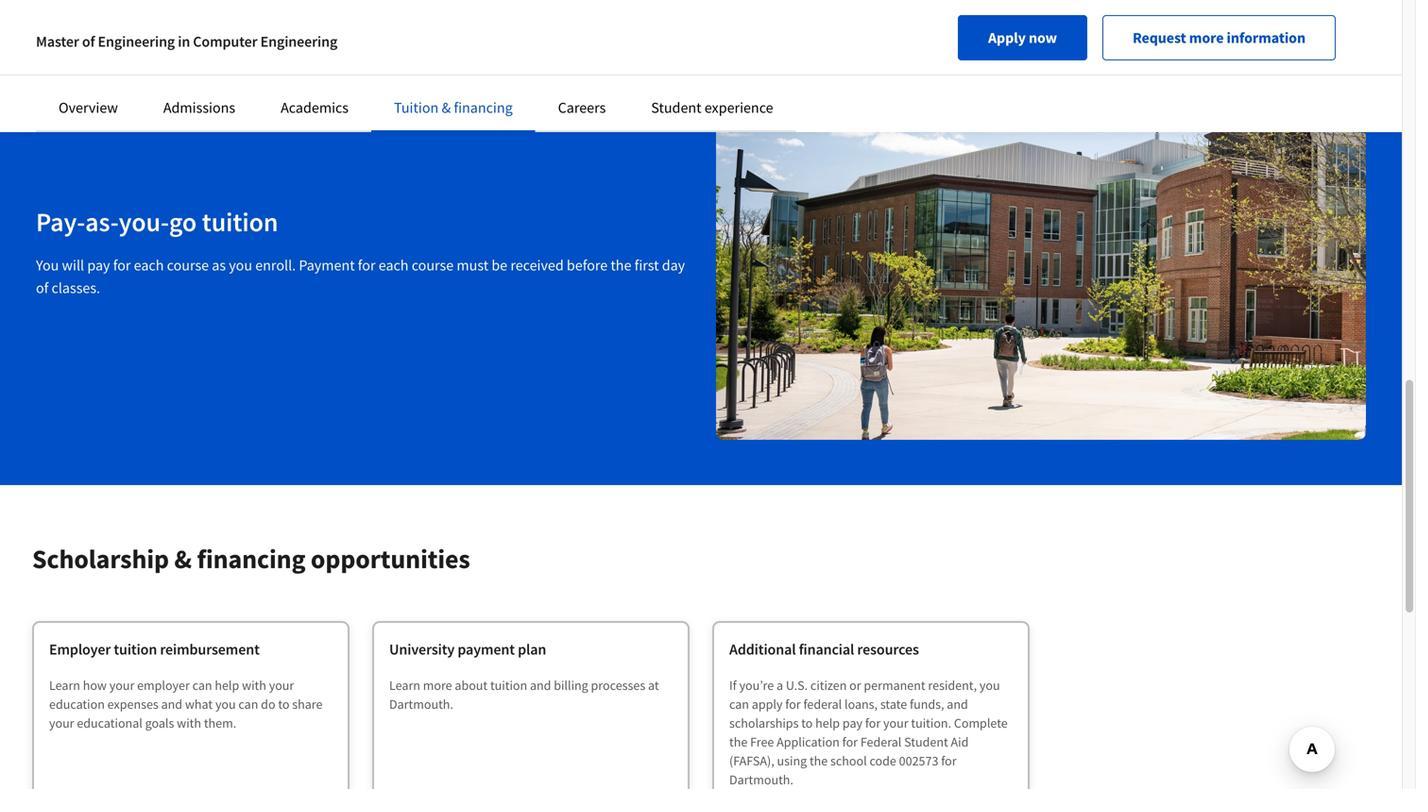 Task type: locate. For each thing, give the bounding box(es) containing it.
1 vertical spatial student
[[904, 734, 948, 751]]

learn up education
[[49, 677, 80, 694]]

opportunities
[[311, 543, 470, 576]]

help inside learn how your employer can help with your education expenses and what you can do to share your educational goals with them.
[[215, 677, 239, 694]]

for down "as-"
[[113, 256, 131, 275]]

them.
[[204, 715, 236, 732]]

tuition & financing link
[[394, 98, 513, 117]]

1 horizontal spatial the
[[729, 734, 748, 751]]

student left experience
[[651, 98, 702, 117]]

1 horizontal spatial learn
[[389, 677, 420, 694]]

0 vertical spatial with
[[242, 677, 266, 694]]

0 horizontal spatial course
[[167, 256, 209, 275]]

1 horizontal spatial tuition
[[202, 206, 278, 239]]

as
[[212, 256, 226, 275]]

can up what
[[192, 677, 212, 694]]

more right request in the right of the page
[[1189, 28, 1224, 47]]

dartmouth. down (fafsa),
[[729, 772, 794, 789]]

of
[[82, 32, 95, 51], [36, 279, 49, 298]]

0 vertical spatial help
[[215, 677, 239, 694]]

at
[[648, 677, 659, 694]]

tuition
[[394, 98, 439, 117]]

0 vertical spatial financing
[[454, 98, 513, 117]]

free
[[750, 734, 774, 751]]

overview
[[59, 98, 118, 117]]

course left must
[[412, 256, 454, 275]]

1 vertical spatial help
[[816, 715, 840, 732]]

2 learn from the left
[[389, 677, 420, 694]]

learn more about tuition and billing processes at dartmouth.
[[389, 677, 659, 713]]

0 horizontal spatial learn
[[49, 677, 80, 694]]

& for tuition
[[442, 98, 451, 117]]

for up federal
[[865, 715, 881, 732]]

can
[[192, 677, 212, 694], [239, 696, 258, 713], [729, 696, 749, 713]]

2 horizontal spatial the
[[810, 753, 828, 770]]

pay
[[87, 256, 110, 275], [843, 715, 863, 732]]

each right payment
[[379, 256, 409, 275]]

application
[[777, 734, 840, 751]]

1 vertical spatial dartmouth.
[[729, 772, 794, 789]]

1 horizontal spatial engineering
[[260, 32, 338, 51]]

pay down loans, at right
[[843, 715, 863, 732]]

your down the state
[[883, 715, 909, 732]]

pay-
[[36, 206, 85, 239]]

engineering up the academics
[[260, 32, 338, 51]]

payment
[[299, 256, 355, 275]]

0 horizontal spatial of
[[36, 279, 49, 298]]

tuition right about
[[490, 677, 527, 694]]

more inside learn more about tuition and billing processes at dartmouth.
[[423, 677, 452, 694]]

about
[[455, 677, 488, 694]]

1 vertical spatial financing
[[197, 543, 306, 576]]

the down application
[[810, 753, 828, 770]]

the
[[611, 256, 632, 275], [729, 734, 748, 751], [810, 753, 828, 770]]

1 horizontal spatial &
[[442, 98, 451, 117]]

classes.
[[52, 279, 100, 298]]

1 horizontal spatial help
[[816, 715, 840, 732]]

student experience
[[651, 98, 773, 117]]

0 horizontal spatial help
[[215, 677, 239, 694]]

apply
[[752, 696, 783, 713]]

1 horizontal spatial with
[[242, 677, 266, 694]]

processes
[[591, 677, 646, 694]]

scholarship & financing opportunities
[[32, 543, 470, 576]]

request
[[1133, 28, 1186, 47]]

course left as
[[167, 256, 209, 275]]

with up do on the bottom left of the page
[[242, 677, 266, 694]]

and left billing
[[530, 677, 551, 694]]

help inside if you're a u.s. citizen or permanent resident, you can apply for federal loans, state funds, and scholarships to help pay for your tuition. complete the free application for federal student aid (fafsa), using the school code 002573 for dartmouth.
[[816, 715, 840, 732]]

tuition
[[202, 206, 278, 239], [114, 641, 157, 660], [490, 677, 527, 694]]

0 horizontal spatial dartmouth.
[[389, 696, 453, 713]]

apply
[[988, 28, 1026, 47]]

1 horizontal spatial pay
[[843, 715, 863, 732]]

0 vertical spatial you
[[229, 256, 252, 275]]

the up (fafsa),
[[729, 734, 748, 751]]

1 horizontal spatial each
[[379, 256, 409, 275]]

0 horizontal spatial pay
[[87, 256, 110, 275]]

admissions
[[163, 98, 235, 117]]

0 horizontal spatial to
[[278, 696, 290, 713]]

engineering left in on the left top of page
[[98, 32, 175, 51]]

0 horizontal spatial engineering
[[98, 32, 175, 51]]

if
[[729, 677, 737, 694]]

learn down 'university'
[[389, 677, 420, 694]]

0 vertical spatial pay
[[87, 256, 110, 275]]

0 vertical spatial &
[[442, 98, 451, 117]]

1 horizontal spatial more
[[1189, 28, 1224, 47]]

dartmouth. inside if you're a u.s. citizen or permanent resident, you can apply for federal loans, state funds, and scholarships to help pay for your tuition. complete the free application for federal student aid (fafsa), using the school code 002573 for dartmouth.
[[729, 772, 794, 789]]

learn for university payment plan
[[389, 677, 420, 694]]

federal
[[804, 696, 842, 713]]

with down what
[[177, 715, 201, 732]]

2 horizontal spatial tuition
[[490, 677, 527, 694]]

be
[[492, 256, 508, 275]]

& right tuition
[[442, 98, 451, 117]]

0 horizontal spatial the
[[611, 256, 632, 275]]

of inside you will pay for each course as you enroll. payment for each course must be received before the first day of classes.
[[36, 279, 49, 298]]

your up expenses
[[109, 677, 134, 694]]

0 horizontal spatial each
[[134, 256, 164, 275]]

1 vertical spatial you
[[980, 677, 1000, 694]]

additional financial resources
[[729, 641, 919, 660]]

learn inside learn more about tuition and billing processes at dartmouth.
[[389, 677, 420, 694]]

1 horizontal spatial to
[[801, 715, 813, 732]]

you
[[229, 256, 252, 275], [980, 677, 1000, 694], [215, 696, 236, 713]]

student down tuition.
[[904, 734, 948, 751]]

and down employer
[[161, 696, 182, 713]]

you right resident,
[[980, 677, 1000, 694]]

academics link
[[281, 98, 349, 117]]

1 horizontal spatial of
[[82, 32, 95, 51]]

and
[[530, 677, 551, 694], [161, 696, 182, 713], [947, 696, 968, 713]]

to
[[278, 696, 290, 713], [801, 715, 813, 732]]

1 vertical spatial of
[[36, 279, 49, 298]]

learn for employer tuition reimbursement
[[49, 677, 80, 694]]

2 vertical spatial the
[[810, 753, 828, 770]]

what
[[185, 696, 213, 713]]

0 vertical spatial student
[[651, 98, 702, 117]]

university
[[389, 641, 455, 660]]

2 horizontal spatial can
[[729, 696, 749, 713]]

0 horizontal spatial &
[[174, 543, 192, 576]]

tuition up employer
[[114, 641, 157, 660]]

before
[[567, 256, 608, 275]]

for
[[113, 256, 131, 275], [358, 256, 376, 275], [785, 696, 801, 713], [865, 715, 881, 732], [842, 734, 858, 751], [941, 753, 957, 770]]

each down you-
[[134, 256, 164, 275]]

and down resident,
[[947, 696, 968, 713]]

first
[[635, 256, 659, 275]]

dartmouth.
[[389, 696, 453, 713], [729, 772, 794, 789]]

reimbursement
[[160, 641, 260, 660]]

engineering
[[98, 32, 175, 51], [260, 32, 338, 51]]

dartmouth. down 'university'
[[389, 696, 453, 713]]

0 horizontal spatial tuition
[[114, 641, 157, 660]]

of right master
[[82, 32, 95, 51]]

1 horizontal spatial student
[[904, 734, 948, 751]]

learn
[[49, 677, 80, 694], [389, 677, 420, 694]]

(fafsa),
[[729, 753, 775, 770]]

school
[[831, 753, 867, 770]]

you right as
[[229, 256, 252, 275]]

2 vertical spatial you
[[215, 696, 236, 713]]

of down you
[[36, 279, 49, 298]]

1 each from the left
[[134, 256, 164, 275]]

with
[[242, 677, 266, 694], [177, 715, 201, 732]]

0 vertical spatial to
[[278, 696, 290, 713]]

you up them.
[[215, 696, 236, 713]]

help up them.
[[215, 677, 239, 694]]

you inside if you're a u.s. citizen or permanent resident, you can apply for federal loans, state funds, and scholarships to help pay for your tuition. complete the free application for federal student aid (fafsa), using the school code 002573 for dartmouth.
[[980, 677, 1000, 694]]

learn inside learn how your employer can help with your education expenses and what you can do to share your educational goals with them.
[[49, 677, 80, 694]]

1 horizontal spatial financing
[[454, 98, 513, 117]]

citizen
[[811, 677, 847, 694]]

1 horizontal spatial and
[[530, 677, 551, 694]]

you
[[36, 256, 59, 275]]

0 vertical spatial of
[[82, 32, 95, 51]]

payment
[[458, 641, 515, 660]]

1 vertical spatial the
[[729, 734, 748, 751]]

tuition up as
[[202, 206, 278, 239]]

can down if
[[729, 696, 749, 713]]

course
[[167, 256, 209, 275], [412, 256, 454, 275]]

pay inside if you're a u.s. citizen or permanent resident, you can apply for federal loans, state funds, and scholarships to help pay for your tuition. complete the free application for federal student aid (fafsa), using the school code 002573 for dartmouth.
[[843, 715, 863, 732]]

1 horizontal spatial course
[[412, 256, 454, 275]]

the left first at left
[[611, 256, 632, 275]]

1 vertical spatial more
[[423, 677, 452, 694]]

financing for scholarship
[[197, 543, 306, 576]]

0 horizontal spatial more
[[423, 677, 452, 694]]

2 horizontal spatial and
[[947, 696, 968, 713]]

1 learn from the left
[[49, 677, 80, 694]]

more left about
[[423, 677, 452, 694]]

help down federal
[[816, 715, 840, 732]]

financing
[[454, 98, 513, 117], [197, 543, 306, 576]]

& right scholarship
[[174, 543, 192, 576]]

1 vertical spatial to
[[801, 715, 813, 732]]

more inside button
[[1189, 28, 1224, 47]]

0 vertical spatial the
[[611, 256, 632, 275]]

you inside learn how your employer can help with your education expenses and what you can do to share your educational goals with them.
[[215, 696, 236, 713]]

0 vertical spatial more
[[1189, 28, 1224, 47]]

002573
[[899, 753, 939, 770]]

0 horizontal spatial financing
[[197, 543, 306, 576]]

1 vertical spatial pay
[[843, 715, 863, 732]]

&
[[442, 98, 451, 117], [174, 543, 192, 576]]

will
[[62, 256, 84, 275]]

0 horizontal spatial with
[[177, 715, 201, 732]]

0 vertical spatial dartmouth.
[[389, 696, 453, 713]]

your
[[109, 677, 134, 694], [269, 677, 294, 694], [49, 715, 74, 732], [883, 715, 909, 732]]

to inside learn how your employer can help with your education expenses and what you can do to share your educational goals with them.
[[278, 696, 290, 713]]

loans,
[[845, 696, 878, 713]]

0 horizontal spatial and
[[161, 696, 182, 713]]

help
[[215, 677, 239, 694], [816, 715, 840, 732]]

employer
[[49, 641, 111, 660]]

or
[[850, 677, 861, 694]]

pay right will
[[87, 256, 110, 275]]

if you're a u.s. citizen or permanent resident, you can apply for federal loans, state funds, and scholarships to help pay for your tuition. complete the free application for federal student aid (fafsa), using the school code 002573 for dartmouth.
[[729, 677, 1008, 789]]

2 vertical spatial tuition
[[490, 677, 527, 694]]

1 horizontal spatial dartmouth.
[[729, 772, 794, 789]]

more
[[1189, 28, 1224, 47], [423, 677, 452, 694]]

academics
[[281, 98, 349, 117]]

to up application
[[801, 715, 813, 732]]

can left do on the bottom left of the page
[[239, 696, 258, 713]]

now
[[1029, 28, 1057, 47]]

for down "aid"
[[941, 753, 957, 770]]

to right do on the bottom left of the page
[[278, 696, 290, 713]]

1 vertical spatial &
[[174, 543, 192, 576]]



Task type: vqa. For each thing, say whether or not it's contained in the screenshot.
REQUEST MORE INFORMATION
yes



Task type: describe. For each thing, give the bounding box(es) containing it.
master of engineering in computer engineering
[[36, 32, 338, 51]]

financing for tuition
[[454, 98, 513, 117]]

goals
[[145, 715, 174, 732]]

how
[[83, 677, 107, 694]]

your down education
[[49, 715, 74, 732]]

your inside if you're a u.s. citizen or permanent resident, you can apply for federal loans, state funds, and scholarships to help pay for your tuition. complete the free application for federal student aid (fafsa), using the school code 002573 for dartmouth.
[[883, 715, 909, 732]]

aid
[[951, 734, 969, 751]]

scholarship
[[32, 543, 169, 576]]

university payment plan
[[389, 641, 546, 660]]

request more information
[[1133, 28, 1306, 47]]

a
[[777, 677, 783, 694]]

can inside if you're a u.s. citizen or permanent resident, you can apply for federal loans, state funds, and scholarships to help pay for your tuition. complete the free application for federal student aid (fafsa), using the school code 002573 for dartmouth.
[[729, 696, 749, 713]]

your up do on the bottom left of the page
[[269, 677, 294, 694]]

careers
[[558, 98, 606, 117]]

overview link
[[59, 98, 118, 117]]

billing
[[554, 677, 588, 694]]

for right payment
[[358, 256, 376, 275]]

more for learn
[[423, 677, 452, 694]]

and inside if you're a u.s. citizen or permanent resident, you can apply for federal loans, state funds, and scholarships to help pay for your tuition. complete the free application for federal student aid (fafsa), using the school code 002573 for dartmouth.
[[947, 696, 968, 713]]

information
[[1227, 28, 1306, 47]]

apply now
[[988, 28, 1057, 47]]

enroll.
[[255, 256, 296, 275]]

resident,
[[928, 677, 977, 694]]

the inside you will pay for each course as you enroll. payment for each course must be received before the first day of classes.
[[611, 256, 632, 275]]

employer
[[137, 677, 190, 694]]

funds,
[[910, 696, 944, 713]]

you-
[[119, 206, 169, 239]]

request more information button
[[1103, 15, 1336, 60]]

education
[[49, 696, 105, 713]]

careers link
[[558, 98, 606, 117]]

additional
[[729, 641, 796, 660]]

1 engineering from the left
[[98, 32, 175, 51]]

you're
[[739, 677, 774, 694]]

as-
[[85, 206, 119, 239]]

scholarships
[[729, 715, 799, 732]]

tuition.
[[911, 715, 952, 732]]

permanent
[[864, 677, 926, 694]]

0 horizontal spatial can
[[192, 677, 212, 694]]

0 vertical spatial tuition
[[202, 206, 278, 239]]

1 horizontal spatial can
[[239, 696, 258, 713]]

expenses
[[107, 696, 159, 713]]

and inside learn more about tuition and billing processes at dartmouth.
[[530, 677, 551, 694]]

pay inside you will pay for each course as you enroll. payment for each course must be received before the first day of classes.
[[87, 256, 110, 275]]

go
[[169, 206, 197, 239]]

pay-as-you-go tuition
[[36, 206, 284, 239]]

tuition & financing
[[394, 98, 513, 117]]

and inside learn how your employer can help with your education expenses and what you can do to share your educational goals with them.
[[161, 696, 182, 713]]

employer tuition reimbursement
[[49, 641, 260, 660]]

using
[[777, 753, 807, 770]]

2 each from the left
[[379, 256, 409, 275]]

must
[[457, 256, 489, 275]]

dartmouth. inside learn more about tuition and billing processes at dartmouth.
[[389, 696, 453, 713]]

2 course from the left
[[412, 256, 454, 275]]

in
[[178, 32, 190, 51]]

experience
[[705, 98, 773, 117]]

student experience link
[[651, 98, 773, 117]]

you will pay for each course as you enroll. payment for each course must be received before the first day of classes.
[[36, 256, 685, 298]]

u.s.
[[786, 677, 808, 694]]

tuition inside learn more about tuition and billing processes at dartmouth.
[[490, 677, 527, 694]]

1 vertical spatial tuition
[[114, 641, 157, 660]]

resources
[[857, 641, 919, 660]]

federal
[[861, 734, 902, 751]]

for up school at bottom right
[[842, 734, 858, 751]]

educational
[[77, 715, 143, 732]]

share
[[292, 696, 323, 713]]

plan
[[518, 641, 546, 660]]

received
[[511, 256, 564, 275]]

to inside if you're a u.s. citizen or permanent resident, you can apply for federal loans, state funds, and scholarships to help pay for your tuition. complete the free application for federal student aid (fafsa), using the school code 002573 for dartmouth.
[[801, 715, 813, 732]]

1 vertical spatial with
[[177, 715, 201, 732]]

financial
[[799, 641, 854, 660]]

state
[[880, 696, 907, 713]]

learn how your employer can help with your education expenses and what you can do to share your educational goals with them.
[[49, 677, 323, 732]]

more for request
[[1189, 28, 1224, 47]]

code
[[870, 753, 897, 770]]

day
[[662, 256, 685, 275]]

student inside if you're a u.s. citizen or permanent resident, you can apply for federal loans, state funds, and scholarships to help pay for your tuition. complete the free application for federal student aid (fafsa), using the school code 002573 for dartmouth.
[[904, 734, 948, 751]]

computer
[[193, 32, 257, 51]]

apply now button
[[958, 15, 1088, 60]]

& for scholarship
[[174, 543, 192, 576]]

admissions link
[[163, 98, 235, 117]]

1 course from the left
[[167, 256, 209, 275]]

master
[[36, 32, 79, 51]]

do
[[261, 696, 275, 713]]

you inside you will pay for each course as you enroll. payment for each course must be received before the first day of classes.
[[229, 256, 252, 275]]

0 horizontal spatial student
[[651, 98, 702, 117]]

complete
[[954, 715, 1008, 732]]

for down the u.s.
[[785, 696, 801, 713]]

2 engineering from the left
[[260, 32, 338, 51]]



